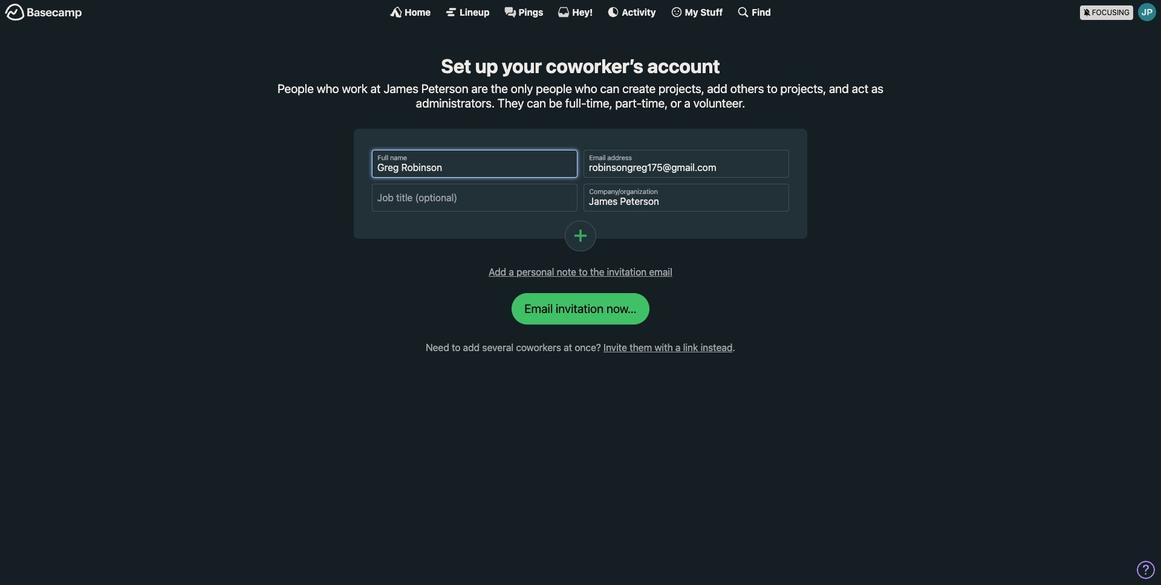 Task type: describe. For each thing, give the bounding box(es) containing it.
or
[[671, 96, 682, 110]]

focusing button
[[1080, 0, 1161, 24]]

work
[[342, 81, 368, 95]]

1 vertical spatial at
[[564, 342, 572, 353]]

activity
[[622, 6, 656, 17]]

instead
[[701, 342, 733, 353]]

email
[[589, 154, 606, 162]]

personal
[[517, 267, 554, 277]]

0 horizontal spatial add
[[463, 342, 480, 353]]

add a personal note to the invitation email button
[[484, 263, 677, 281]]

several
[[482, 342, 514, 353]]

switch accounts image
[[5, 3, 82, 22]]

address
[[608, 154, 632, 162]]

set
[[441, 54, 471, 77]]

my stuff
[[685, 6, 723, 17]]

full-
[[565, 96, 586, 110]]

Email address email field
[[584, 150, 789, 178]]

home
[[405, 6, 431, 17]]

full
[[378, 154, 388, 162]]

2 projects, from the left
[[781, 81, 826, 95]]

invitation
[[607, 267, 647, 277]]

up
[[475, 54, 498, 77]]

add a personal note to the invitation email
[[489, 267, 673, 277]]

add
[[489, 267, 506, 277]]

the inside button
[[590, 267, 605, 277]]

the inside set up your coworker's account people who work at james peterson are the only people who can create projects, add others to projects, and act as administrators. they can be full-time, part-time, or a volunteer.
[[491, 81, 508, 95]]

.
[[733, 342, 736, 353]]

lineup link
[[445, 6, 490, 18]]

are
[[471, 81, 488, 95]]

link
[[683, 342, 698, 353]]

others
[[731, 81, 764, 95]]

Job title (optional) text field
[[372, 184, 578, 212]]

stuff
[[701, 6, 723, 17]]

home link
[[390, 6, 431, 18]]

account
[[647, 54, 720, 77]]

activity link
[[608, 6, 656, 18]]

coworkers
[[516, 342, 561, 353]]

people
[[278, 81, 314, 95]]

volunteer.
[[694, 96, 745, 110]]

administrators.
[[416, 96, 495, 110]]

note
[[557, 267, 577, 277]]

2 vertical spatial a
[[676, 342, 681, 353]]

james
[[384, 81, 419, 95]]

invite
[[604, 342, 627, 353]]

as
[[872, 81, 884, 95]]

email address
[[589, 154, 632, 162]]

find
[[752, 6, 771, 17]]



Task type: vqa. For each thing, say whether or not it's contained in the screenshot.
•
no



Task type: locate. For each thing, give the bounding box(es) containing it.
a right or
[[684, 96, 691, 110]]

find button
[[738, 6, 771, 18]]

pings button
[[504, 6, 543, 18]]

my stuff button
[[671, 6, 723, 18]]

create
[[623, 81, 656, 95]]

1 horizontal spatial who
[[575, 81, 598, 95]]

focusing
[[1092, 8, 1130, 17]]

a inside set up your coworker's account people who work at james peterson are the only people who can create projects, add others to projects, and act as administrators. they can be full-time, part-time, or a volunteer.
[[684, 96, 691, 110]]

1 vertical spatial can
[[527, 96, 546, 110]]

0 horizontal spatial a
[[509, 267, 514, 277]]

1 horizontal spatial a
[[676, 342, 681, 353]]

1 horizontal spatial to
[[579, 267, 588, 277]]

projects, left "and"
[[781, 81, 826, 95]]

at
[[371, 81, 381, 95], [564, 342, 572, 353]]

1 horizontal spatial time,
[[642, 96, 668, 110]]

add left several
[[463, 342, 480, 353]]

1 vertical spatial add
[[463, 342, 480, 353]]

at inside set up your coworker's account people who work at james peterson are the only people who can create projects, add others to projects, and act as administrators. they can be full-time, part-time, or a volunteer.
[[371, 81, 381, 95]]

can left be
[[527, 96, 546, 110]]

hey!
[[573, 6, 593, 17]]

a inside button
[[509, 267, 514, 277]]

2 horizontal spatial to
[[767, 81, 778, 95]]

they
[[498, 96, 524, 110]]

can
[[600, 81, 620, 95], [527, 96, 546, 110]]

1 vertical spatial to
[[579, 267, 588, 277]]

0 vertical spatial to
[[767, 81, 778, 95]]

0 horizontal spatial to
[[452, 342, 461, 353]]

add inside set up your coworker's account people who work at james peterson are the only people who can create projects, add others to projects, and act as administrators. they can be full-time, part-time, or a volunteer.
[[707, 81, 728, 95]]

to right the 'need'
[[452, 342, 461, 353]]

0 vertical spatial add
[[707, 81, 728, 95]]

need
[[426, 342, 449, 353]]

0 vertical spatial the
[[491, 81, 508, 95]]

0 vertical spatial can
[[600, 81, 620, 95]]

1 projects, from the left
[[659, 81, 705, 95]]

and
[[829, 81, 849, 95]]

0 horizontal spatial time,
[[586, 96, 613, 110]]

name
[[390, 154, 407, 162]]

people
[[536, 81, 572, 95]]

2 time, from the left
[[642, 96, 668, 110]]

at left once?
[[564, 342, 572, 353]]

invite them with a link instead link
[[604, 342, 733, 353]]

time,
[[586, 96, 613, 110], [642, 96, 668, 110]]

1 who from the left
[[317, 81, 339, 95]]

the up they
[[491, 81, 508, 95]]

a right add
[[509, 267, 514, 277]]

projects,
[[659, 81, 705, 95], [781, 81, 826, 95]]

a left link
[[676, 342, 681, 353]]

to right the others
[[767, 81, 778, 95]]

the
[[491, 81, 508, 95], [590, 267, 605, 277]]

a
[[684, 96, 691, 110], [509, 267, 514, 277], [676, 342, 681, 353]]

email
[[649, 267, 673, 277]]

once?
[[575, 342, 601, 353]]

company/organization
[[589, 188, 658, 195]]

who
[[317, 81, 339, 95], [575, 81, 598, 95]]

your
[[502, 54, 542, 77]]

to right note
[[579, 267, 588, 277]]

0 horizontal spatial the
[[491, 81, 508, 95]]

pings
[[519, 6, 543, 17]]

at right work
[[371, 81, 381, 95]]

who left work
[[317, 81, 339, 95]]

to inside button
[[579, 267, 588, 277]]

can up part-
[[600, 81, 620, 95]]

with
[[655, 342, 673, 353]]

0 horizontal spatial projects,
[[659, 81, 705, 95]]

set up your coworker's account people who work at james peterson are the only people who can create projects, add others to projects, and act as administrators. they can be full-time, part-time, or a volunteer.
[[278, 54, 884, 110]]

who up full-
[[575, 81, 598, 95]]

1 time, from the left
[[586, 96, 613, 110]]

0 horizontal spatial at
[[371, 81, 381, 95]]

time, down the create
[[642, 96, 668, 110]]

1 horizontal spatial the
[[590, 267, 605, 277]]

peterson
[[421, 81, 469, 95]]

0 horizontal spatial who
[[317, 81, 339, 95]]

act
[[852, 81, 869, 95]]

1 horizontal spatial can
[[600, 81, 620, 95]]

time, left part-
[[586, 96, 613, 110]]

0 vertical spatial a
[[684, 96, 691, 110]]

add up the volunteer.
[[707, 81, 728, 95]]

Company/organization text field
[[584, 184, 789, 212]]

need to add several coworkers at once? invite them with a link instead .
[[426, 342, 736, 353]]

to
[[767, 81, 778, 95], [579, 267, 588, 277], [452, 342, 461, 353]]

2 who from the left
[[575, 81, 598, 95]]

to inside set up your coworker's account people who work at james peterson are the only people who can create projects, add others to projects, and act as administrators. they can be full-time, part-time, or a volunteer.
[[767, 81, 778, 95]]

only
[[511, 81, 533, 95]]

add
[[707, 81, 728, 95], [463, 342, 480, 353]]

1 vertical spatial a
[[509, 267, 514, 277]]

main element
[[0, 0, 1161, 24]]

0 horizontal spatial can
[[527, 96, 546, 110]]

0 vertical spatial at
[[371, 81, 381, 95]]

lineup
[[460, 6, 490, 17]]

None submit
[[512, 293, 649, 325]]

coworker's
[[546, 54, 644, 77]]

part-
[[615, 96, 642, 110]]

my
[[685, 6, 698, 17]]

them
[[630, 342, 652, 353]]

the left invitation
[[590, 267, 605, 277]]

Full name text field
[[372, 150, 578, 178]]

be
[[549, 96, 563, 110]]

2 horizontal spatial a
[[684, 96, 691, 110]]

hey! button
[[558, 6, 593, 18]]

1 vertical spatial the
[[590, 267, 605, 277]]

james peterson image
[[1138, 3, 1157, 21]]

full name
[[378, 154, 407, 162]]

1 horizontal spatial add
[[707, 81, 728, 95]]

2 vertical spatial to
[[452, 342, 461, 353]]

1 horizontal spatial projects,
[[781, 81, 826, 95]]

1 horizontal spatial at
[[564, 342, 572, 353]]

projects, up or
[[659, 81, 705, 95]]



